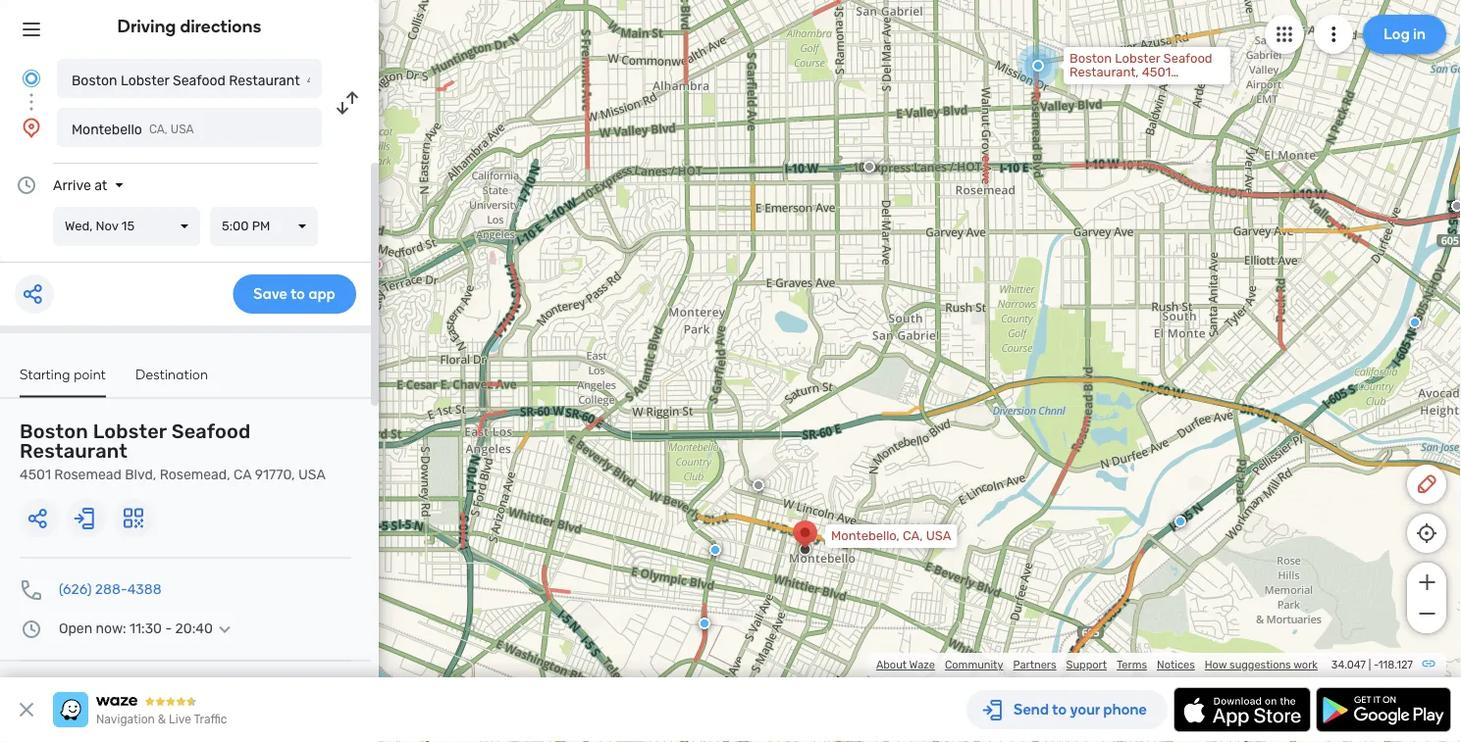 Task type: describe. For each thing, give the bounding box(es) containing it.
road closed image
[[371, 259, 383, 271]]

118.127
[[1379, 659, 1413, 672]]

about waze community partners support terms notices how suggestions work
[[876, 659, 1318, 672]]

boston lobster seafood restaurant button
[[57, 59, 322, 98]]

review summary
[[20, 677, 129, 693]]

destination
[[135, 366, 208, 383]]

usa for montebello
[[170, 123, 194, 136]]

usa inside boston lobster seafood restaurant 4501 rosemead blvd, rosemead, ca 91770, usa
[[298, 467, 326, 483]]

accident image
[[753, 480, 764, 492]]

rosemead,
[[160, 467, 230, 483]]

notices link
[[1157, 659, 1195, 672]]

boston for boston lobster seafood restaurant 4501 rosemead blvd, rosemead, ca 91770, usa
[[20, 420, 88, 444]]

(626)
[[59, 582, 92, 598]]

1 vertical spatial -
[[1374, 659, 1379, 672]]

starting point
[[20, 366, 106, 383]]

partners
[[1013, 659, 1056, 672]]

starting point button
[[20, 366, 106, 398]]

5:00 pm list box
[[210, 207, 318, 246]]

location image
[[20, 116, 43, 139]]

usa for montebello,
[[926, 529, 951, 544]]

current location image
[[20, 67, 43, 90]]

20:40
[[175, 621, 213, 637]]

(626) 288-4388 link
[[59, 582, 161, 598]]

open now: 11:30 - 20:40 button
[[59, 621, 236, 637]]

point
[[74, 366, 106, 383]]

summary
[[68, 677, 129, 693]]

1 vertical spatial clock image
[[20, 618, 43, 641]]

waze
[[909, 659, 935, 672]]

2 horizontal spatial police image
[[1409, 317, 1421, 329]]

support link
[[1066, 659, 1107, 672]]

1 horizontal spatial police image
[[1175, 516, 1186, 528]]

x image
[[15, 699, 38, 722]]

how
[[1205, 659, 1227, 672]]

call image
[[20, 578, 43, 602]]

wed, nov 15
[[65, 219, 135, 234]]

about waze link
[[876, 659, 935, 672]]

now:
[[96, 621, 126, 637]]

288-
[[95, 582, 127, 598]]

at
[[94, 177, 107, 193]]

boston lobster seafood restaurant 4501 rosemead blvd, rosemead, ca 91770, usa
[[20, 420, 326, 483]]

community
[[945, 659, 1003, 672]]

restaurant for boston lobster seafood restaurant 4501 rosemead blvd, rosemead, ca 91770, usa
[[20, 440, 128, 463]]

arrive at
[[53, 177, 107, 193]]

community link
[[945, 659, 1003, 672]]

navigation
[[96, 713, 155, 727]]

boston for boston lobster seafood restaurant
[[72, 72, 117, 88]]

montebello, ca, usa
[[831, 529, 951, 544]]

seafood for boston lobster seafood restaurant
[[173, 72, 225, 88]]

blvd,
[[125, 467, 156, 483]]



Task type: vqa. For each thing, say whether or not it's contained in the screenshot.
current location Image
yes



Task type: locate. For each thing, give the bounding box(es) containing it.
lobster
[[121, 72, 169, 88], [93, 420, 167, 444]]

rosemead
[[54, 467, 121, 483]]

4388
[[127, 582, 161, 598]]

starting
[[20, 366, 70, 383]]

usa right montebello,
[[926, 529, 951, 544]]

boston inside boston lobster seafood restaurant 4501 rosemead blvd, rosemead, ca 91770, usa
[[20, 420, 88, 444]]

montebello ca, usa
[[72, 121, 194, 137]]

restaurant down directions
[[229, 72, 300, 88]]

live
[[169, 713, 191, 727]]

0 vertical spatial clock image
[[15, 174, 38, 197]]

accident image
[[863, 161, 875, 173], [1451, 200, 1461, 212]]

- right |
[[1374, 659, 1379, 672]]

ca, right montebello,
[[903, 529, 923, 544]]

seafood inside button
[[173, 72, 225, 88]]

lobster for boston lobster seafood restaurant 4501 rosemead blvd, rosemead, ca 91770, usa
[[93, 420, 167, 444]]

clock image left arrive
[[15, 174, 38, 197]]

0 horizontal spatial usa
[[170, 123, 194, 136]]

34.047
[[1331, 659, 1366, 672]]

usa right 91770,
[[298, 467, 326, 483]]

lobster up montebello ca, usa in the top of the page
[[121, 72, 169, 88]]

0 vertical spatial -
[[165, 621, 172, 637]]

usa
[[170, 123, 194, 136], [298, 467, 326, 483], [926, 529, 951, 544]]

boston lobster seafood restaurant
[[72, 72, 300, 88]]

driving directions
[[117, 16, 261, 37]]

0 vertical spatial ca,
[[149, 123, 168, 136]]

0 vertical spatial accident image
[[863, 161, 875, 173]]

boston up 4501 on the bottom of the page
[[20, 420, 88, 444]]

seafood
[[173, 72, 225, 88], [171, 420, 251, 444]]

usa inside montebello ca, usa
[[170, 123, 194, 136]]

open now: 11:30 - 20:40
[[59, 621, 213, 637]]

zoom out image
[[1414, 602, 1439, 626]]

notices
[[1157, 659, 1195, 672]]

0 vertical spatial seafood
[[173, 72, 225, 88]]

1 horizontal spatial restaurant
[[229, 72, 300, 88]]

15
[[122, 219, 135, 234]]

zoom in image
[[1414, 571, 1439, 595]]

1 horizontal spatial usa
[[298, 467, 326, 483]]

navigation & live traffic
[[96, 713, 227, 727]]

restaurant inside boston lobster seafood restaurant 4501 rosemead blvd, rosemead, ca 91770, usa
[[20, 440, 128, 463]]

lobster for boston lobster seafood restaurant
[[121, 72, 169, 88]]

restaurant up rosemead
[[20, 440, 128, 463]]

arrive
[[53, 177, 91, 193]]

chevron down image
[[213, 622, 236, 637]]

lobster inside boston lobster seafood restaurant 4501 rosemead blvd, rosemead, ca 91770, usa
[[93, 420, 167, 444]]

lobster inside button
[[121, 72, 169, 88]]

0 horizontal spatial accident image
[[863, 161, 875, 173]]

restaurant
[[229, 72, 300, 88], [20, 440, 128, 463]]

2 vertical spatial police image
[[699, 618, 710, 630]]

11:30
[[130, 621, 162, 637]]

nov
[[96, 219, 118, 234]]

ca, for montebello,
[[903, 529, 923, 544]]

seafood for boston lobster seafood restaurant 4501 rosemead blvd, rosemead, ca 91770, usa
[[171, 420, 251, 444]]

ca,
[[149, 123, 168, 136], [903, 529, 923, 544]]

wed, nov 15 list box
[[53, 207, 200, 246]]

work
[[1293, 659, 1318, 672]]

0 horizontal spatial police image
[[699, 618, 710, 630]]

ca, right 'montebello'
[[149, 123, 168, 136]]

91770,
[[255, 467, 295, 483]]

seafood inside boston lobster seafood restaurant 4501 rosemead blvd, rosemead, ca 91770, usa
[[171, 420, 251, 444]]

1 vertical spatial ca,
[[903, 529, 923, 544]]

pencil image
[[1415, 473, 1439, 497]]

0 vertical spatial police image
[[1409, 317, 1421, 329]]

-
[[165, 621, 172, 637], [1374, 659, 1379, 672]]

police image
[[1409, 317, 1421, 329], [1175, 516, 1186, 528], [699, 618, 710, 630]]

restaurant inside button
[[229, 72, 300, 88]]

directions
[[180, 16, 261, 37]]

1 vertical spatial boston
[[20, 420, 88, 444]]

ca
[[234, 467, 252, 483]]

restaurant for boston lobster seafood restaurant
[[229, 72, 300, 88]]

how suggestions work link
[[1205, 659, 1318, 672]]

1 horizontal spatial ca,
[[903, 529, 923, 544]]

0 vertical spatial usa
[[170, 123, 194, 136]]

0 vertical spatial boston
[[72, 72, 117, 88]]

0 horizontal spatial restaurant
[[20, 440, 128, 463]]

pm
[[252, 219, 270, 234]]

1 vertical spatial accident image
[[1451, 200, 1461, 212]]

boston up 'montebello'
[[72, 72, 117, 88]]

1 vertical spatial restaurant
[[20, 440, 128, 463]]

clock image
[[15, 174, 38, 197], [20, 618, 43, 641]]

driving
[[117, 16, 176, 37]]

seafood down driving directions
[[173, 72, 225, 88]]

suggestions
[[1230, 659, 1291, 672]]

terms
[[1117, 659, 1147, 672]]

1 vertical spatial usa
[[298, 467, 326, 483]]

1 vertical spatial lobster
[[93, 420, 167, 444]]

2 vertical spatial usa
[[926, 529, 951, 544]]

ca, inside montebello ca, usa
[[149, 123, 168, 136]]

traffic
[[194, 713, 227, 727]]

4501
[[20, 467, 51, 483]]

|
[[1369, 659, 1371, 672]]

terms link
[[1117, 659, 1147, 672]]

lobster up blvd,
[[93, 420, 167, 444]]

1 horizontal spatial -
[[1374, 659, 1379, 672]]

0 horizontal spatial -
[[165, 621, 172, 637]]

clock image down the call image
[[20, 618, 43, 641]]

- right 11:30
[[165, 621, 172, 637]]

montebello,
[[831, 529, 900, 544]]

0 vertical spatial lobster
[[121, 72, 169, 88]]

2 horizontal spatial usa
[[926, 529, 951, 544]]

(626) 288-4388
[[59, 582, 161, 598]]

&
[[158, 713, 166, 727]]

1 horizontal spatial accident image
[[1451, 200, 1461, 212]]

boston inside button
[[72, 72, 117, 88]]

review
[[20, 677, 65, 693]]

ca, for montebello
[[149, 123, 168, 136]]

boston
[[72, 72, 117, 88], [20, 420, 88, 444]]

1 vertical spatial police image
[[1175, 516, 1186, 528]]

5:00
[[222, 219, 249, 234]]

support
[[1066, 659, 1107, 672]]

about
[[876, 659, 907, 672]]

partners link
[[1013, 659, 1056, 672]]

0 vertical spatial restaurant
[[229, 72, 300, 88]]

wed,
[[65, 219, 93, 234]]

seafood up rosemead,
[[171, 420, 251, 444]]

0 horizontal spatial ca,
[[149, 123, 168, 136]]

police image
[[709, 545, 721, 556]]

5:00 pm
[[222, 219, 270, 234]]

open
[[59, 621, 92, 637]]

usa down the boston lobster seafood restaurant
[[170, 123, 194, 136]]

montebello
[[72, 121, 142, 137]]

34.047 | -118.127
[[1331, 659, 1413, 672]]

link image
[[1421, 656, 1437, 672]]

destination button
[[135, 366, 208, 396]]

1 vertical spatial seafood
[[171, 420, 251, 444]]



